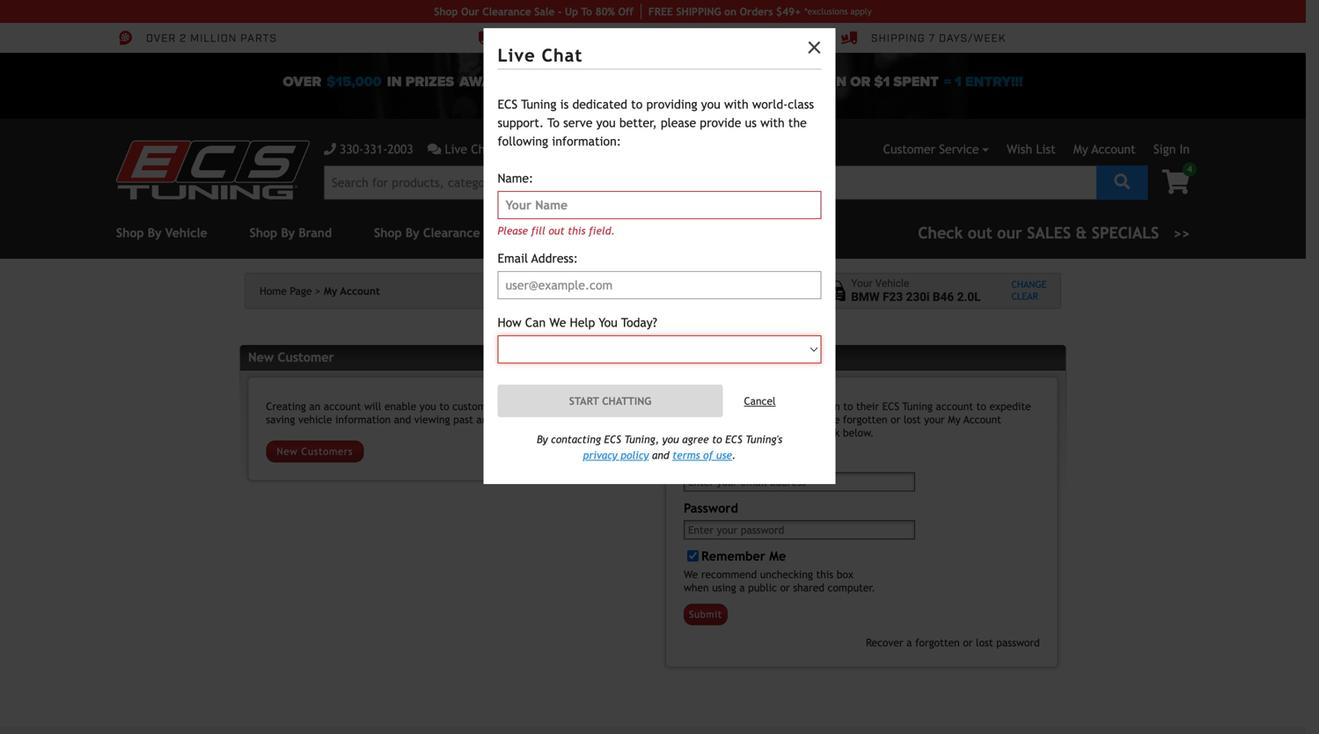 Task type: describe. For each thing, give the bounding box(es) containing it.
to inside creating an account will enable you to customize your web experience by saving vehicle information and viewing past and present orders.
[[440, 400, 449, 412]]

chat for 'live chat' link
[[471, 142, 497, 156]]

policy
[[621, 449, 649, 461]]

a inside we recommend unchecking this box when using a public or shared computer.
[[740, 582, 745, 594]]

tuning's
[[746, 433, 783, 445]]

cancel
[[744, 395, 776, 407]]

live for live chat document
[[498, 45, 536, 66]]

web
[[527, 400, 547, 412]]

2.0l
[[957, 290, 981, 304]]

1
[[955, 73, 962, 90]]

1 horizontal spatial my account
[[1074, 142, 1136, 156]]

contacting
[[551, 433, 601, 445]]

live for 'live chat' link
[[445, 142, 467, 156]]

agree
[[682, 433, 709, 445]]

please inside ecs tuning is dedicated to providing you with world-class support. to serve you better, please provide us with the following information:
[[661, 116, 696, 130]]

ecs up privacy policy link
[[604, 433, 621, 445]]

their
[[856, 400, 879, 412]]

customers
[[733, 400, 781, 412]]

tuning inside ecs tuning is dedicated to providing you with world-class support. to serve you better, please provide us with the following information:
[[521, 97, 557, 111]]

your vehicle bmw f23 230i b46 2.0l
[[851, 277, 981, 304]]

shop by clearance
[[374, 226, 480, 240]]

home page link
[[260, 285, 321, 297]]

2003
[[388, 142, 413, 156]]

1 vertical spatial password
[[997, 637, 1040, 649]]

use
[[716, 449, 732, 461]]

wish list link
[[1007, 142, 1056, 156]]

to inside ecs tuning is dedicated to providing you with world-class support. to serve you better, please provide us with the following information:
[[631, 97, 643, 111]]

and inside by contacting ecs tuning, you agree to ecs tuning's privacy policy and terms of use .
[[652, 449, 669, 461]]

unchecking
[[760, 568, 813, 581]]

ecs up .
[[725, 433, 743, 445]]

enable
[[385, 400, 417, 412]]

by for brand
[[281, 226, 295, 240]]

4
[[1187, 164, 1193, 174]]

sign in link
[[1154, 142, 1190, 156]]

0 horizontal spatial account
[[340, 285, 380, 297]]

recover
[[866, 637, 904, 649]]

-
[[558, 5, 562, 18]]

password
[[684, 501, 738, 515]]

331-
[[364, 142, 388, 156]]

remember me
[[702, 549, 786, 563]]

sales & specials link
[[918, 221, 1190, 245]]

*exclusions apply link
[[805, 5, 872, 18]]

providing
[[646, 97, 698, 111]]

ecs inside returning customers should login to their ecs tuning account to expedite the ordering process. if you have forgotten or lost your my account password please click on the link below.
[[883, 400, 900, 412]]

lost inside returning customers should login to their ecs tuning account to expedite the ordering process. if you have forgotten or lost your my account password please click on the link below.
[[904, 413, 921, 426]]

1 vertical spatial the
[[684, 413, 700, 426]]

how can we help you today?
[[498, 316, 657, 330]]

user@example.com email field
[[498, 271, 822, 299]]

chat for live chat document
[[542, 45, 583, 66]]

ordering
[[703, 413, 742, 426]]

80%
[[596, 5, 615, 18]]

better,
[[620, 116, 657, 130]]

clear
[[1012, 291, 1038, 302]]

returning for live chat
[[666, 350, 724, 364]]

1 horizontal spatial with
[[761, 116, 785, 130]]

an
[[309, 400, 321, 412]]

recommend
[[701, 568, 757, 581]]

free ship ping on orders $49+ *exclusions apply
[[649, 5, 872, 18]]

creating
[[266, 400, 306, 412]]

0 horizontal spatial my account
[[324, 285, 380, 297]]

comments image
[[428, 143, 441, 155]]

2
[[180, 31, 187, 46]]

shop by brand
[[250, 226, 332, 240]]

name:
[[498, 171, 534, 185]]

field.
[[589, 224, 615, 237]]

returning for your vehicle
[[684, 400, 729, 412]]

330-331-2003 link
[[324, 140, 413, 158]]

change clear
[[1012, 279, 1047, 302]]

how
[[498, 316, 522, 330]]

computer.
[[828, 582, 876, 594]]

start chatting
[[569, 395, 652, 407]]

saving
[[266, 413, 295, 426]]

you down dedicated
[[596, 116, 616, 130]]

account inside returning customers should login to their ecs tuning account to expedite the ordering process. if you have forgotten or lost your my account password please click on the link below.
[[964, 413, 1002, 426]]

please
[[498, 224, 528, 237]]

1 vertical spatial a
[[907, 637, 912, 649]]

page
[[290, 285, 312, 297]]

you up provide
[[701, 97, 721, 111]]

ecs tuning 'spin to win' contest logo image
[[548, 60, 758, 104]]

ship
[[676, 5, 698, 18]]

email for email address
[[684, 453, 716, 468]]

out
[[549, 224, 565, 237]]

*exclusions
[[805, 6, 848, 16]]

0 horizontal spatial my
[[324, 285, 337, 297]]

orders
[[740, 5, 773, 18]]

start
[[569, 395, 599, 407]]

start chatting button
[[498, 385, 723, 417]]

will
[[364, 400, 381, 412]]

or inside we recommend unchecking this box when using a public or shared computer.
[[780, 582, 790, 594]]

1 vertical spatial lost
[[976, 637, 993, 649]]

specials
[[1092, 224, 1159, 242]]

b46
[[933, 290, 954, 304]]

home page
[[260, 285, 312, 297]]

dedicated
[[573, 97, 628, 111]]

your
[[851, 277, 873, 290]]

by contacting ecs tuning, you agree to ecs tuning's privacy policy and terms of use .
[[537, 433, 783, 461]]

tuning inside returning customers should login to their ecs tuning account to expedite the ordering process. if you have forgotten or lost your my account password please click on the link below.
[[903, 400, 933, 412]]

login
[[817, 400, 840, 412]]

privacy
[[583, 449, 618, 461]]

search image
[[1115, 174, 1130, 190]]

2 horizontal spatial or
[[963, 637, 973, 649]]

Password password field
[[684, 520, 915, 539]]

shipping 7 days/week link
[[841, 30, 1006, 46]]

live chat link
[[428, 140, 522, 158]]

account inside creating an account will enable you to customize your web experience by saving vehicle information and viewing past and present orders.
[[324, 400, 361, 412]]

you inside by contacting ecs tuning, you agree to ecs tuning's privacy policy and terms of use .
[[662, 433, 679, 445]]

phone image
[[324, 143, 336, 155]]

support.
[[498, 116, 544, 130]]

live chat dialog
[[0, 0, 1319, 734]]

clearance for our
[[483, 5, 531, 18]]

brand
[[299, 226, 332, 240]]

330-
[[340, 142, 364, 156]]

shop for shop by brand
[[250, 226, 277, 240]]

forgotten inside returning customers should login to their ecs tuning account to expedite the ordering process. if you have forgotten or lost your my account password please click on the link below.
[[843, 413, 888, 426]]

sale
[[535, 5, 555, 18]]

new customers link
[[266, 441, 364, 463]]

Your Name text field
[[498, 191, 822, 219]]

customer for new customer
[[278, 350, 334, 364]]

or inside returning customers should login to their ecs tuning account to expedite the ordering process. if you have forgotten or lost your my account password please click on the link below.
[[891, 413, 901, 426]]

can
[[525, 316, 546, 330]]

experience
[[550, 400, 602, 412]]

remember
[[702, 549, 766, 563]]

by inside by contacting ecs tuning, you agree to ecs tuning's privacy policy and terms of use .
[[537, 433, 548, 445]]

shop our clearance sale - up to 80% off
[[434, 5, 634, 18]]

ecs tuning is dedicated to providing you with world-class support. to serve you better, please provide us with the following information:
[[498, 97, 814, 148]]

up
[[565, 5, 578, 18]]

class
[[788, 97, 814, 111]]

vehicle
[[298, 413, 332, 426]]



Task type: locate. For each thing, give the bounding box(es) containing it.
this inside we recommend unchecking this box when using a public or shared computer.
[[816, 568, 834, 581]]

1 horizontal spatial your
[[924, 413, 945, 426]]

ecs right their
[[883, 400, 900, 412]]

1 vertical spatial my account
[[324, 285, 380, 297]]

or right have at the bottom right of page
[[891, 413, 901, 426]]

by down 2003
[[406, 226, 420, 240]]

7
[[929, 31, 936, 46]]

a right "recover"
[[907, 637, 912, 649]]

0 vertical spatial or
[[891, 413, 901, 426]]

1 vertical spatial your
[[924, 413, 945, 426]]

1 horizontal spatial on
[[789, 427, 801, 439]]

0 horizontal spatial new
[[248, 350, 274, 364]]

chat inside document
[[542, 45, 583, 66]]

you right if
[[798, 413, 815, 426]]

0 horizontal spatial shop
[[250, 226, 277, 240]]

you right help
[[599, 316, 618, 330]]

my inside returning customers should login to their ecs tuning account to expedite the ordering process. if you have forgotten or lost your my account password please click on the link below.
[[948, 413, 961, 426]]

new customers
[[277, 446, 353, 457]]

list
[[1036, 142, 1056, 156]]

email down please
[[498, 251, 528, 265]]

past
[[453, 413, 473, 426]]

is
[[560, 97, 569, 111]]

=
[[944, 73, 951, 90]]

your inside creating an account will enable you to customize your web experience by saving vehicle information and viewing past and present orders.
[[503, 400, 524, 412]]

1 vertical spatial on
[[789, 427, 801, 439]]

account
[[1092, 142, 1136, 156], [340, 285, 380, 297], [964, 413, 1002, 426]]

shop for shop by clearance
[[374, 226, 402, 240]]

email address:
[[498, 251, 578, 265]]

ecs inside ecs tuning is dedicated to providing you with world-class support. to serve you better, please provide us with the following information:
[[498, 97, 518, 111]]

0 vertical spatial the
[[789, 116, 807, 130]]

to up use
[[712, 433, 722, 445]]

2 customer from the left
[[728, 350, 784, 364]]

or right "recover"
[[963, 637, 973, 649]]

please down providing
[[661, 116, 696, 130]]

ecs tuning image
[[116, 140, 310, 199]]

1 horizontal spatial customer
[[728, 350, 784, 364]]

returning
[[666, 350, 724, 364], [684, 400, 729, 412]]

live chat document
[[484, 28, 836, 484]]

days/week
[[939, 31, 1006, 46]]

live chat down shop our clearance sale - up to 80% off link
[[498, 45, 583, 66]]

my account link
[[1074, 142, 1136, 156]]

a
[[740, 582, 745, 594], [907, 637, 912, 649]]

shop
[[434, 5, 458, 18], [250, 226, 277, 240], [374, 226, 402, 240]]

this for field.
[[568, 224, 586, 237]]

and down tuning,
[[652, 449, 669, 461]]

account up "search" image at the right top of the page
[[1092, 142, 1136, 156]]

password inside returning customers should login to their ecs tuning account to expedite the ordering process. if you have forgotten or lost your my account password please click on the link below.
[[684, 427, 727, 439]]

&
[[1076, 224, 1087, 242]]

1 horizontal spatial live
[[498, 45, 536, 66]]

your inside returning customers should login to their ecs tuning account to expedite the ordering process. if you have forgotten or lost your my account password please click on the link below.
[[924, 413, 945, 426]]

1 horizontal spatial live chat
[[498, 45, 583, 66]]

sales & specials
[[1027, 224, 1159, 242]]

0 horizontal spatial email
[[498, 251, 528, 265]]

1 horizontal spatial this
[[816, 568, 834, 581]]

1 vertical spatial forgotten
[[915, 637, 960, 649]]

chat
[[542, 45, 583, 66], [471, 142, 497, 156]]

the up agree
[[684, 413, 700, 426]]

0 vertical spatial my account
[[1074, 142, 1136, 156]]

0 vertical spatial on
[[725, 5, 737, 18]]

2 vertical spatial account
[[964, 413, 1002, 426]]

0 vertical spatial lost
[[904, 413, 921, 426]]

1 horizontal spatial shop
[[374, 226, 402, 240]]

0 horizontal spatial chat
[[471, 142, 497, 156]]

$49+
[[776, 5, 801, 18]]

0 horizontal spatial a
[[740, 582, 745, 594]]

and
[[394, 413, 411, 426], [476, 413, 494, 426], [652, 449, 669, 461]]

you up viewing
[[420, 400, 436, 412]]

link
[[823, 427, 840, 439]]

shared
[[793, 582, 825, 594]]

with up us
[[724, 97, 749, 111]]

1 horizontal spatial new
[[277, 446, 298, 457]]

0 horizontal spatial forgotten
[[843, 413, 888, 426]]

over
[[146, 31, 176, 46]]

please down process.
[[731, 427, 761, 439]]

clearance
[[483, 5, 531, 18], [423, 226, 480, 240]]

1 vertical spatial new
[[277, 446, 298, 457]]

1 vertical spatial live
[[445, 142, 467, 156]]

home
[[260, 285, 287, 297]]

over 2 million parts
[[146, 31, 277, 46]]

by left brand
[[281, 226, 295, 240]]

shop by brand link
[[250, 226, 332, 240]]

on down if
[[789, 427, 801, 439]]

by
[[606, 400, 617, 412]]

on right ping at the right top of page
[[725, 5, 737, 18]]

the inside ecs tuning is dedicated to providing you with world-class support. to serve you better, please provide us with the following information:
[[789, 116, 807, 130]]

by down orders.
[[537, 433, 548, 445]]

customize
[[453, 400, 500, 412]]

2 horizontal spatial and
[[652, 449, 669, 461]]

0 horizontal spatial your
[[503, 400, 524, 412]]

live chat right comments "icon"
[[445, 142, 497, 156]]

clearance left please
[[423, 226, 480, 240]]

1 vertical spatial or
[[780, 582, 790, 594]]

0 vertical spatial account
[[1092, 142, 1136, 156]]

0 horizontal spatial please
[[661, 116, 696, 130]]

1 horizontal spatial to
[[581, 5, 592, 18]]

with down world-
[[761, 116, 785, 130]]

the
[[789, 116, 807, 130], [684, 413, 700, 426], [804, 427, 820, 439]]

to up better,
[[631, 97, 643, 111]]

Remember Me checkbox
[[687, 550, 699, 561]]

to left serve at the top left of page
[[548, 116, 560, 130]]

provide
[[700, 116, 741, 130]]

0 horizontal spatial this
[[568, 224, 586, 237]]

0 horizontal spatial live chat
[[445, 142, 497, 156]]

1 account from the left
[[324, 400, 361, 412]]

live inside document
[[498, 45, 536, 66]]

if
[[788, 413, 795, 426]]

0 horizontal spatial to
[[548, 116, 560, 130]]

0 horizontal spatial clearance
[[423, 226, 480, 240]]

to
[[631, 97, 643, 111], [440, 400, 449, 412], [843, 400, 853, 412], [977, 400, 987, 412], [712, 433, 722, 445]]

new down saving
[[277, 446, 298, 457]]

wish
[[1007, 142, 1033, 156]]

forgotten down their
[[843, 413, 888, 426]]

0 vertical spatial forgotten
[[843, 413, 888, 426]]

to left expedite
[[977, 400, 987, 412]]

1 horizontal spatial by
[[406, 226, 420, 240]]

entry!!!
[[965, 73, 1023, 90]]

0 horizontal spatial on
[[725, 5, 737, 18]]

0 vertical spatial this
[[568, 224, 586, 237]]

1 vertical spatial to
[[548, 116, 560, 130]]

this
[[568, 224, 586, 237], [816, 568, 834, 581]]

new for new customers
[[277, 446, 298, 457]]

orders.
[[536, 413, 569, 426]]

1 vertical spatial account
[[340, 285, 380, 297]]

free
[[649, 5, 673, 18]]

0 vertical spatial password
[[684, 427, 727, 439]]

live right comments "icon"
[[445, 142, 467, 156]]

account inside returning customers should login to their ecs tuning account to expedite the ordering process. if you have forgotten or lost your my account password please click on the link below.
[[936, 400, 974, 412]]

to right up
[[581, 5, 592, 18]]

clearance for by
[[423, 226, 480, 240]]

million
[[190, 31, 237, 46]]

you inside returning customers should login to their ecs tuning account to expedite the ordering process. if you have forgotten or lost your my account password please click on the link below.
[[798, 413, 815, 426]]

of
[[703, 449, 713, 461]]

terms of use link
[[673, 449, 732, 461]]

customer up 'cancel'
[[728, 350, 784, 364]]

1 horizontal spatial a
[[907, 637, 912, 649]]

the left link
[[804, 427, 820, 439]]

account
[[324, 400, 361, 412], [936, 400, 974, 412]]

your
[[503, 400, 524, 412], [924, 413, 945, 426]]

customer for returning customer
[[728, 350, 784, 364]]

shop for shop our clearance sale - up to 80% off
[[434, 5, 458, 18]]

sign in
[[1154, 142, 1190, 156]]

to inside by contacting ecs tuning, you agree to ecs tuning's privacy policy and terms of use .
[[712, 433, 722, 445]]

1 vertical spatial returning
[[684, 400, 729, 412]]

1 horizontal spatial account
[[964, 413, 1002, 426]]

0 vertical spatial live chat
[[498, 45, 583, 66]]

tuning right their
[[903, 400, 933, 412]]

.
[[732, 449, 736, 461]]

0 horizontal spatial tuning
[[521, 97, 557, 111]]

0 horizontal spatial lost
[[904, 413, 921, 426]]

2 horizontal spatial my
[[1074, 142, 1089, 156]]

0 vertical spatial email
[[498, 251, 528, 265]]

2 horizontal spatial by
[[537, 433, 548, 445]]

ecs up support. on the top
[[498, 97, 518, 111]]

1 horizontal spatial lost
[[976, 637, 993, 649]]

you inside creating an account will enable you to customize your web experience by saving vehicle information and viewing past and present orders.
[[420, 400, 436, 412]]

account left expedite
[[936, 400, 974, 412]]

0 vertical spatial returning
[[666, 350, 724, 364]]

1 horizontal spatial or
[[891, 413, 901, 426]]

or down unchecking in the bottom of the page
[[780, 582, 790, 594]]

my account up "search" image at the right top of the page
[[1074, 142, 1136, 156]]

customer up an
[[278, 350, 334, 364]]

this inside live chat document
[[568, 224, 586, 237]]

0 vertical spatial new
[[248, 350, 274, 364]]

email for email address:
[[498, 251, 528, 265]]

we recommend unchecking this box when using a public or shared computer.
[[684, 568, 876, 594]]

shop left the our
[[434, 5, 458, 18]]

with
[[724, 97, 749, 111], [761, 116, 785, 130]]

2 vertical spatial or
[[963, 637, 973, 649]]

information:
[[552, 134, 621, 148]]

account up the information
[[324, 400, 361, 412]]

1 customer from the left
[[278, 350, 334, 364]]

forgotten right "recover"
[[915, 637, 960, 649]]

on inside returning customers should login to their ecs tuning account to expedite the ordering process. if you have forgotten or lost your my account password please click on the link below.
[[789, 427, 801, 439]]

1 vertical spatial chat
[[471, 142, 497, 156]]

1 horizontal spatial tuning
[[903, 400, 933, 412]]

tuning left is
[[521, 97, 557, 111]]

1 horizontal spatial forgotten
[[915, 637, 960, 649]]

my account right page
[[324, 285, 380, 297]]

0 vertical spatial to
[[581, 5, 592, 18]]

0 vertical spatial a
[[740, 582, 745, 594]]

serve
[[563, 116, 593, 130]]

0 horizontal spatial and
[[394, 413, 411, 426]]

to up viewing
[[440, 400, 449, 412]]

and down customize
[[476, 413, 494, 426]]

email down agree
[[684, 453, 716, 468]]

clear link
[[1012, 291, 1047, 303]]

free shipping over $49 image
[[479, 30, 495, 46]]

shop right brand
[[374, 226, 402, 240]]

account down expedite
[[964, 413, 1002, 426]]

1 vertical spatial clearance
[[423, 226, 480, 240]]

and down enable at the bottom of the page
[[394, 413, 411, 426]]

process.
[[746, 413, 785, 426]]

shop by clearance link
[[374, 226, 480, 240]]

2 account from the left
[[936, 400, 974, 412]]

account right page
[[340, 285, 380, 297]]

new up creating at the bottom left of the page
[[248, 350, 274, 364]]

address
[[720, 453, 766, 468]]

you up the terms
[[662, 433, 679, 445]]

1 horizontal spatial and
[[476, 413, 494, 426]]

expedite
[[990, 400, 1031, 412]]

please inside returning customers should login to their ecs tuning account to expedite the ordering process. if you have forgotten or lost your my account password please click on the link below.
[[731, 427, 761, 439]]

to inside ecs tuning is dedicated to providing you with world-class support. to serve you better, please provide us with the following information:
[[548, 116, 560, 130]]

1 vertical spatial this
[[816, 568, 834, 581]]

live chat for 'live chat' link
[[445, 142, 497, 156]]

ping
[[698, 5, 721, 18]]

1 horizontal spatial clearance
[[483, 5, 531, 18]]

1 vertical spatial tuning
[[903, 400, 933, 412]]

the down the class
[[789, 116, 807, 130]]

you
[[701, 97, 721, 111], [596, 116, 616, 130], [599, 316, 618, 330], [420, 400, 436, 412], [798, 413, 815, 426], [662, 433, 679, 445]]

wish list
[[1007, 142, 1056, 156]]

viewing
[[414, 413, 450, 426]]

chat down -
[[542, 45, 583, 66]]

live chat for live chat document
[[498, 45, 583, 66]]

click
[[764, 427, 786, 439]]

0 horizontal spatial or
[[780, 582, 790, 594]]

in
[[1180, 142, 1190, 156]]

should
[[784, 400, 814, 412]]

live
[[498, 45, 536, 66], [445, 142, 467, 156]]

change
[[1012, 279, 1047, 290]]

by for clearance
[[406, 226, 420, 240]]

returning inside returning customers should login to their ecs tuning account to expedite the ordering process. if you have forgotten or lost your my account password please click on the link below.
[[684, 400, 729, 412]]

0 vertical spatial my
[[1074, 142, 1089, 156]]

this right out
[[568, 224, 586, 237]]

me
[[770, 549, 786, 563]]

1 horizontal spatial account
[[936, 400, 974, 412]]

0 horizontal spatial account
[[324, 400, 361, 412]]

or
[[891, 413, 901, 426], [780, 582, 790, 594], [963, 637, 973, 649]]

help
[[570, 316, 595, 330]]

1 horizontal spatial password
[[997, 637, 1040, 649]]

1 vertical spatial my
[[324, 285, 337, 297]]

over 2 million parts link
[[116, 30, 277, 46]]

new for new customer
[[248, 350, 274, 364]]

Search text field
[[324, 165, 1097, 200]]

email inside live chat document
[[498, 251, 528, 265]]

customers
[[301, 446, 353, 457]]

1 horizontal spatial please
[[731, 427, 761, 439]]

parts
[[240, 31, 277, 46]]

None submit
[[684, 604, 728, 626]]

shop our clearance sale - up to 80% off link
[[434, 4, 641, 19]]

below.
[[843, 427, 874, 439]]

world-
[[752, 97, 788, 111]]

0 vertical spatial live
[[498, 45, 536, 66]]

live right free shipping over $49 image
[[498, 45, 536, 66]]

0 horizontal spatial customer
[[278, 350, 334, 364]]

returning customer
[[666, 350, 784, 364]]

2 vertical spatial my
[[948, 413, 961, 426]]

0 vertical spatial your
[[503, 400, 524, 412]]

1 vertical spatial with
[[761, 116, 785, 130]]

1 vertical spatial live chat
[[445, 142, 497, 156]]

2 vertical spatial the
[[804, 427, 820, 439]]

this left "box"
[[816, 568, 834, 581]]

live chat inside live chat document
[[498, 45, 583, 66]]

Email Address email field
[[684, 472, 915, 492]]

0 horizontal spatial password
[[684, 427, 727, 439]]

this for box
[[816, 568, 834, 581]]

a right using
[[740, 582, 745, 594]]

using
[[712, 582, 736, 594]]

0 vertical spatial with
[[724, 97, 749, 111]]

0 horizontal spatial by
[[281, 226, 295, 240]]

live chat
[[498, 45, 583, 66], [445, 142, 497, 156]]

2 horizontal spatial account
[[1092, 142, 1136, 156]]

0 vertical spatial please
[[661, 116, 696, 130]]

to left their
[[843, 400, 853, 412]]

shop left brand
[[250, 226, 277, 240]]

1 vertical spatial email
[[684, 453, 716, 468]]

creating an account will enable you to customize your web experience by saving vehicle information and viewing past and present orders.
[[266, 400, 617, 426]]

new
[[248, 350, 274, 364], [277, 446, 298, 457]]

live chat inside 'live chat' link
[[445, 142, 497, 156]]

address:
[[532, 251, 578, 265]]

0 horizontal spatial with
[[724, 97, 749, 111]]

0 vertical spatial chat
[[542, 45, 583, 66]]

1 vertical spatial please
[[731, 427, 761, 439]]

1 horizontal spatial my
[[948, 413, 961, 426]]

recover a forgotten or lost password
[[866, 637, 1040, 649]]

clearance up free shipping over $49 image
[[483, 5, 531, 18]]

chat left 'following'
[[471, 142, 497, 156]]



Task type: vqa. For each thing, say whether or not it's contained in the screenshot.
Maintenance
no



